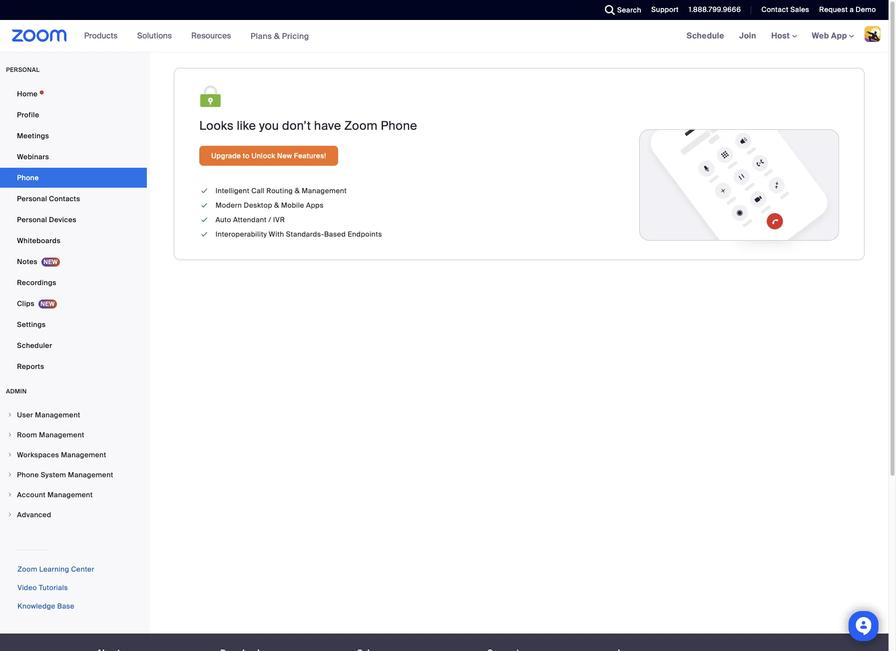 Task type: vqa. For each thing, say whether or not it's contained in the screenshot.
right image within the Advanced menu item
yes



Task type: describe. For each thing, give the bounding box(es) containing it.
pricing
[[282, 31, 309, 41]]

join link
[[732, 20, 764, 52]]

personal devices link
[[0, 210, 147, 230]]

based
[[324, 230, 346, 239]]

learning
[[39, 565, 69, 574]]

mobile
[[281, 201, 304, 210]]

standards-
[[286, 230, 324, 239]]

features!
[[294, 151, 326, 160]]

intelligent call routing & management
[[215, 186, 347, 195]]

contact
[[761, 5, 789, 14]]

request
[[819, 5, 848, 14]]

1.888.799.9666
[[689, 5, 741, 14]]

management up apps on the top
[[302, 186, 347, 195]]

knowledge base link
[[17, 602, 74, 611]]

personal contacts
[[17, 194, 80, 203]]

ivr
[[273, 215, 285, 224]]

schedule
[[687, 30, 724, 41]]

meetings
[[17, 131, 49, 140]]

room
[[17, 431, 37, 440]]

routing
[[266, 186, 293, 195]]

& inside product information navigation
[[274, 31, 280, 41]]

home link
[[0, 84, 147, 104]]

workspaces management menu item
[[0, 446, 147, 465]]

whiteboards link
[[0, 231, 147, 251]]

endpoints
[[348, 230, 382, 239]]

webinars link
[[0, 147, 147, 167]]

web app button
[[812, 30, 854, 41]]

user
[[17, 411, 33, 420]]

phone for phone system management
[[17, 470, 39, 479]]

center
[[71, 565, 94, 574]]

tutorials
[[39, 583, 68, 592]]

recordings
[[17, 278, 56, 287]]

modern desktop & mobile apps
[[215, 201, 324, 210]]

account management menu item
[[0, 485, 147, 504]]

solutions
[[137, 30, 172, 41]]

right image for room
[[7, 432, 13, 438]]

right image inside 'advanced' menu item
[[7, 512, 13, 518]]

don't
[[282, 118, 311, 133]]

2 heading from the left
[[220, 649, 339, 651]]

whiteboards
[[17, 236, 61, 245]]

meetings link
[[0, 126, 147, 146]]

checked image
[[199, 215, 209, 225]]

host button
[[771, 30, 797, 41]]

scheduler link
[[0, 336, 147, 356]]

right image for workspaces
[[7, 452, 13, 458]]

personal for personal devices
[[17, 215, 47, 224]]

1 heading from the left
[[97, 649, 202, 651]]

call
[[251, 186, 265, 195]]

request a demo
[[819, 5, 876, 14]]

phone system management
[[17, 470, 113, 479]]

to
[[243, 151, 250, 160]]

have
[[314, 118, 341, 133]]

settings link
[[0, 315, 147, 335]]

with
[[269, 230, 284, 239]]

devices
[[49, 215, 76, 224]]

profile link
[[0, 105, 147, 125]]

workspaces
[[17, 451, 59, 460]]

a
[[850, 5, 854, 14]]

1 horizontal spatial zoom
[[344, 118, 378, 133]]

upgrade to unlock new features! button
[[199, 146, 338, 166]]

management for workspaces management
[[61, 451, 106, 460]]

interoperability with standards-based endpoints
[[215, 230, 382, 239]]

notes
[[17, 257, 37, 266]]

workspaces management
[[17, 451, 106, 460]]

checked image for interoperability
[[199, 229, 209, 240]]

resources
[[191, 30, 231, 41]]

phone system management menu item
[[0, 466, 147, 484]]

video tutorials
[[17, 583, 68, 592]]

reports link
[[0, 357, 147, 377]]

upgrade to unlock new features!
[[211, 151, 326, 160]]

clips
[[17, 299, 34, 308]]

products
[[84, 30, 118, 41]]

base
[[57, 602, 74, 611]]

personal for personal contacts
[[17, 194, 47, 203]]

intelligent
[[215, 186, 250, 195]]

contacts
[[49, 194, 80, 203]]

app
[[831, 30, 847, 41]]

demo
[[856, 5, 876, 14]]



Task type: locate. For each thing, give the bounding box(es) containing it.
search button
[[597, 0, 644, 20]]

1 right image from the top
[[7, 432, 13, 438]]

join
[[739, 30, 756, 41]]

right image for phone system management
[[7, 472, 13, 478]]

1 right image from the top
[[7, 412, 13, 418]]

management for room management
[[39, 431, 84, 440]]

right image for user management
[[7, 412, 13, 418]]

phone for phone link
[[17, 173, 39, 182]]

1.888.799.9666 button
[[681, 0, 743, 20], [689, 5, 741, 14]]

management inside menu item
[[35, 411, 80, 420]]

meetings navigation
[[679, 20, 889, 52]]

& right plans
[[274, 31, 280, 41]]

management for user management
[[35, 411, 80, 420]]

knowledge base
[[17, 602, 74, 611]]

phone link
[[0, 168, 147, 188]]

2 right image from the top
[[7, 472, 13, 478]]

unlock
[[251, 151, 275, 160]]

right image inside phone system management menu item
[[7, 472, 13, 478]]

0 vertical spatial right image
[[7, 412, 13, 418]]

host
[[771, 30, 792, 41]]

checked image left intelligent
[[199, 186, 209, 196]]

plans
[[251, 31, 272, 41]]

request a demo link
[[812, 0, 889, 20], [819, 5, 876, 14]]

3 heading from the left
[[357, 649, 470, 651]]

checked image up checked icon
[[199, 200, 209, 211]]

system
[[41, 470, 66, 479]]

management for account management
[[47, 490, 93, 499]]

0 vertical spatial right image
[[7, 432, 13, 438]]

0 vertical spatial zoom
[[344, 118, 378, 133]]

account management
[[17, 490, 93, 499]]

looks
[[199, 118, 234, 133]]

2 checked image from the top
[[199, 200, 209, 211]]

1 personal from the top
[[17, 194, 47, 203]]

product information navigation
[[77, 20, 317, 52]]

products button
[[84, 20, 122, 52]]

2 vertical spatial phone
[[17, 470, 39, 479]]

2 right image from the top
[[7, 452, 13, 458]]

banner containing products
[[0, 20, 889, 52]]

personal menu menu
[[0, 84, 147, 378]]

0 vertical spatial personal
[[17, 194, 47, 203]]

desktop
[[244, 201, 272, 210]]

0 horizontal spatial zoom
[[17, 565, 37, 574]]

schedule link
[[679, 20, 732, 52]]

looks like you don't have zoom phone
[[199, 118, 417, 133]]

1 vertical spatial personal
[[17, 215, 47, 224]]

room management menu item
[[0, 426, 147, 445]]

checked image for intelligent
[[199, 186, 209, 196]]

& up mobile
[[295, 186, 300, 195]]

new
[[277, 151, 292, 160]]

&
[[274, 31, 280, 41], [295, 186, 300, 195], [274, 201, 279, 210]]

solutions button
[[137, 20, 176, 52]]

scheduler
[[17, 341, 52, 350]]

4 heading from the left
[[488, 649, 600, 651]]

reports
[[17, 362, 44, 371]]

1 vertical spatial right image
[[7, 452, 13, 458]]

plans & pricing
[[251, 31, 309, 41]]

apps
[[306, 201, 324, 210]]

zoom learning center
[[17, 565, 94, 574]]

1 vertical spatial zoom
[[17, 565, 37, 574]]

3 checked image from the top
[[199, 229, 209, 240]]

recordings link
[[0, 273, 147, 293]]

personal up personal devices
[[17, 194, 47, 203]]

right image left workspaces
[[7, 452, 13, 458]]

right image left account
[[7, 492, 13, 498]]

right image left user at the left bottom of the page
[[7, 412, 13, 418]]

resources button
[[191, 20, 236, 52]]

contact sales
[[761, 5, 809, 14]]

attendant
[[233, 215, 267, 224]]

0 vertical spatial &
[[274, 31, 280, 41]]

right image inside "account management" menu item
[[7, 492, 13, 498]]

2 vertical spatial right image
[[7, 512, 13, 518]]

video
[[17, 583, 37, 592]]

right image for account management
[[7, 492, 13, 498]]

1 vertical spatial phone
[[17, 173, 39, 182]]

2 personal from the top
[[17, 215, 47, 224]]

zoom
[[344, 118, 378, 133], [17, 565, 37, 574]]

phone inside phone system management menu item
[[17, 470, 39, 479]]

account
[[17, 490, 46, 499]]

2 vertical spatial &
[[274, 201, 279, 210]]

contact sales link
[[754, 0, 812, 20], [761, 5, 809, 14]]

2 vertical spatial right image
[[7, 492, 13, 498]]

sales
[[790, 5, 809, 14]]

zoom right have
[[344, 118, 378, 133]]

checked image
[[199, 186, 209, 196], [199, 200, 209, 211], [199, 229, 209, 240]]

personal inside personal devices 'link'
[[17, 215, 47, 224]]

right image left advanced
[[7, 512, 13, 518]]

profile
[[17, 110, 39, 119]]

plans & pricing link
[[251, 31, 309, 41], [251, 31, 309, 41]]

notes link
[[0, 252, 147, 272]]

personal
[[17, 194, 47, 203], [17, 215, 47, 224]]

right image
[[7, 412, 13, 418], [7, 472, 13, 478], [7, 492, 13, 498]]

1 vertical spatial right image
[[7, 472, 13, 478]]

2 vertical spatial checked image
[[199, 229, 209, 240]]

auto attendant / ivr
[[215, 215, 285, 224]]

checked image for modern
[[199, 200, 209, 211]]

0 vertical spatial checked image
[[199, 186, 209, 196]]

search
[[617, 5, 641, 14]]

like
[[237, 118, 256, 133]]

0 vertical spatial phone
[[381, 118, 417, 133]]

user management
[[17, 411, 80, 420]]

3 right image from the top
[[7, 512, 13, 518]]

management down workspaces management menu item
[[68, 470, 113, 479]]

right image inside workspaces management menu item
[[7, 452, 13, 458]]

zoom up "video"
[[17, 565, 37, 574]]

management up workspaces management
[[39, 431, 84, 440]]

phone
[[381, 118, 417, 133], [17, 173, 39, 182], [17, 470, 39, 479]]

personal contacts link
[[0, 189, 147, 209]]

phone inside phone link
[[17, 173, 39, 182]]

right image left system
[[7, 472, 13, 478]]

checked image down checked icon
[[199, 229, 209, 240]]

& up ivr
[[274, 201, 279, 210]]

management down phone system management menu item
[[47, 490, 93, 499]]

right image left room
[[7, 432, 13, 438]]

banner
[[0, 20, 889, 52]]

right image inside the "user management" menu item
[[7, 412, 13, 418]]

home
[[17, 89, 38, 98]]

zoom learning center link
[[17, 565, 94, 574]]

1 vertical spatial checked image
[[199, 200, 209, 211]]

clips link
[[0, 294, 147, 314]]

management
[[302, 186, 347, 195], [35, 411, 80, 420], [39, 431, 84, 440], [61, 451, 106, 460], [68, 470, 113, 479], [47, 490, 93, 499]]

modern
[[215, 201, 242, 210]]

right image inside room management 'menu item'
[[7, 432, 13, 438]]

management inside 'menu item'
[[39, 431, 84, 440]]

support link
[[644, 0, 681, 20], [651, 5, 679, 14]]

support
[[651, 5, 679, 14]]

knowledge
[[17, 602, 55, 611]]

/
[[268, 215, 271, 224]]

right image
[[7, 432, 13, 438], [7, 452, 13, 458], [7, 512, 13, 518]]

user management menu item
[[0, 406, 147, 425]]

3 right image from the top
[[7, 492, 13, 498]]

advanced menu item
[[0, 505, 147, 524]]

personal
[[6, 66, 40, 74]]

webinars
[[17, 152, 49, 161]]

upgrade
[[211, 151, 241, 160]]

zoom logo image
[[12, 29, 67, 42]]

video tutorials link
[[17, 583, 68, 592]]

management up room management
[[35, 411, 80, 420]]

settings
[[17, 320, 46, 329]]

profile picture image
[[865, 26, 881, 42]]

1 vertical spatial &
[[295, 186, 300, 195]]

1 checked image from the top
[[199, 186, 209, 196]]

web app
[[812, 30, 847, 41]]

heading
[[97, 649, 202, 651], [220, 649, 339, 651], [357, 649, 470, 651], [488, 649, 600, 651]]

auto
[[215, 215, 231, 224]]

advanced
[[17, 510, 51, 519]]

personal up whiteboards
[[17, 215, 47, 224]]

management down room management 'menu item'
[[61, 451, 106, 460]]

admin menu menu
[[0, 406, 147, 525]]

web
[[812, 30, 829, 41]]



